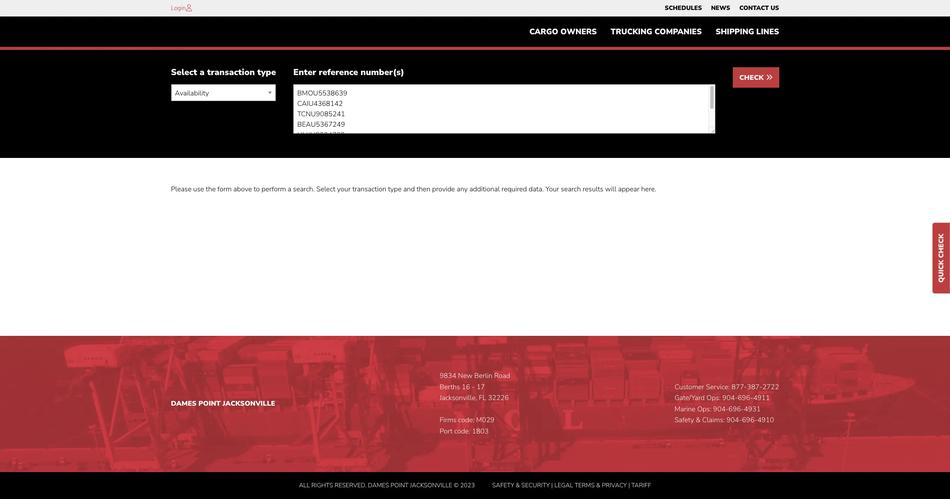 Task type: describe. For each thing, give the bounding box(es) containing it.
shipping
[[716, 27, 755, 37]]

claims:
[[703, 416, 725, 426]]

dames point jacksonville
[[171, 399, 275, 409]]

1803
[[472, 427, 489, 437]]

fl
[[479, 394, 487, 403]]

customer service: 877-387-2722 gate/yard ops: 904-696-4911 marine ops: 904-696-4931 safety & claims: 904-696-4910
[[675, 383, 780, 426]]

16
[[462, 383, 470, 392]]

appear
[[619, 185, 640, 194]]

32226
[[488, 394, 509, 403]]

provide
[[432, 185, 455, 194]]

safety inside customer service: 877-387-2722 gate/yard ops: 904-696-4911 marine ops: 904-696-4931 safety & claims: 904-696-4910
[[675, 416, 694, 426]]

user image
[[186, 4, 192, 11]]

check inside button
[[740, 73, 766, 83]]

menu bar containing schedules
[[661, 2, 784, 14]]

required
[[502, 185, 527, 194]]

2 vertical spatial 696-
[[742, 416, 758, 426]]

all
[[299, 482, 310, 490]]

contact us
[[740, 4, 780, 12]]

security
[[522, 482, 550, 490]]

quick
[[937, 260, 947, 283]]

1 vertical spatial point
[[391, 482, 409, 490]]

©
[[454, 482, 459, 490]]

1 horizontal spatial jacksonville
[[410, 482, 452, 490]]

road
[[494, 372, 510, 381]]

0 vertical spatial ops:
[[707, 394, 721, 403]]

please
[[171, 185, 192, 194]]

0 vertical spatial 696-
[[738, 394, 754, 403]]

all rights reserved. dames point jacksonville © 2023
[[299, 482, 475, 490]]

tariff
[[632, 482, 651, 490]]

1 vertical spatial safety
[[493, 482, 515, 490]]

2722
[[763, 383, 780, 392]]

enter
[[294, 67, 316, 78]]

trucking companies link
[[604, 23, 709, 41]]

results
[[583, 185, 604, 194]]

cargo
[[530, 27, 559, 37]]

any
[[457, 185, 468, 194]]

shipping lines link
[[709, 23, 787, 41]]

contact
[[740, 4, 769, 12]]

0 vertical spatial point
[[199, 399, 221, 409]]

terms
[[575, 482, 595, 490]]

please use the form above to perform a search. select your transaction type and then provide any additional required data. your search results will appear here.
[[171, 185, 657, 194]]

387-
[[747, 383, 763, 392]]

safety & security link
[[493, 482, 550, 490]]

quick check link
[[933, 223, 951, 294]]

login link
[[171, 4, 186, 12]]

1 horizontal spatial &
[[597, 482, 601, 490]]

0 vertical spatial dames
[[171, 399, 197, 409]]

berths
[[440, 383, 460, 392]]

companies
[[655, 27, 702, 37]]

trucking companies
[[611, 27, 702, 37]]

0 vertical spatial 904-
[[723, 394, 738, 403]]

new
[[458, 372, 473, 381]]

cargo owners link
[[523, 23, 604, 41]]

and
[[404, 185, 415, 194]]

1 vertical spatial code:
[[454, 427, 471, 437]]

berlin
[[475, 372, 493, 381]]

above
[[234, 185, 252, 194]]

additional
[[470, 185, 500, 194]]

-
[[472, 383, 475, 392]]

2023
[[461, 482, 475, 490]]

0 horizontal spatial transaction
[[207, 67, 255, 78]]

reserved.
[[335, 482, 367, 490]]

1 | from the left
[[552, 482, 553, 490]]

firms
[[440, 416, 457, 426]]

trucking
[[611, 27, 653, 37]]

news
[[712, 4, 731, 12]]

rights
[[312, 482, 333, 490]]

search.
[[293, 185, 315, 194]]

us
[[771, 4, 780, 12]]

schedules
[[665, 4, 702, 12]]

enter reference number(s)
[[294, 67, 405, 78]]

shipping lines
[[716, 27, 780, 37]]

login
[[171, 4, 186, 12]]

customer
[[675, 383, 705, 392]]

1 vertical spatial 696-
[[729, 405, 744, 415]]

4911
[[754, 394, 770, 403]]

service:
[[706, 383, 730, 392]]

2 vertical spatial 904-
[[727, 416, 742, 426]]

0 horizontal spatial a
[[200, 67, 205, 78]]

then
[[417, 185, 431, 194]]

lines
[[757, 27, 780, 37]]

to
[[254, 185, 260, 194]]

Enter reference number(s) text field
[[294, 84, 716, 134]]

select a transaction type
[[171, 67, 276, 78]]

jacksonville,
[[440, 394, 477, 403]]

1 horizontal spatial a
[[288, 185, 291, 194]]



Task type: locate. For each thing, give the bounding box(es) containing it.
0 vertical spatial type
[[257, 67, 276, 78]]

safety down marine
[[675, 416, 694, 426]]

0 horizontal spatial jacksonville
[[223, 399, 275, 409]]

&
[[696, 416, 701, 426], [516, 482, 520, 490], [597, 482, 601, 490]]

owners
[[561, 27, 597, 37]]

news link
[[712, 2, 731, 14]]

type
[[257, 67, 276, 78], [388, 185, 402, 194]]

point
[[199, 399, 221, 409], [391, 482, 409, 490]]

code:
[[459, 416, 475, 426], [454, 427, 471, 437]]

& left security
[[516, 482, 520, 490]]

& right terms
[[597, 482, 601, 490]]

firms code:  m029 port code:  1803
[[440, 416, 495, 437]]

| left legal
[[552, 482, 553, 490]]

1 vertical spatial dames
[[368, 482, 389, 490]]

1 vertical spatial ops:
[[698, 405, 712, 415]]

will
[[605, 185, 617, 194]]

reference
[[319, 67, 358, 78]]

form
[[218, 185, 232, 194]]

menu bar up shipping
[[661, 2, 784, 14]]

& inside customer service: 877-387-2722 gate/yard ops: 904-696-4911 marine ops: 904-696-4931 safety & claims: 904-696-4910
[[696, 416, 701, 426]]

contact us link
[[740, 2, 780, 14]]

0 vertical spatial select
[[171, 67, 197, 78]]

0 horizontal spatial check
[[740, 73, 766, 83]]

1 vertical spatial transaction
[[353, 185, 386, 194]]

1 horizontal spatial select
[[317, 185, 336, 194]]

9834 new berlin road berths 16 - 17 jacksonville, fl 32226
[[440, 372, 510, 403]]

safety & security | legal terms & privacy | tariff
[[493, 482, 651, 490]]

privacy
[[602, 482, 627, 490]]

menu bar down the schedules link
[[523, 23, 787, 41]]

2 | from the left
[[629, 482, 630, 490]]

m029
[[476, 416, 495, 426]]

0 vertical spatial code:
[[459, 416, 475, 426]]

0 horizontal spatial |
[[552, 482, 553, 490]]

4910
[[758, 416, 775, 426]]

2 horizontal spatial &
[[696, 416, 701, 426]]

angle double right image
[[766, 74, 773, 81]]

1 horizontal spatial check
[[937, 234, 947, 258]]

0 horizontal spatial select
[[171, 67, 197, 78]]

877-
[[732, 383, 747, 392]]

0 horizontal spatial safety
[[493, 482, 515, 490]]

select
[[171, 67, 197, 78], [317, 185, 336, 194]]

footer containing 9834 new berlin road
[[0, 336, 951, 500]]

904- up claims:
[[714, 405, 729, 415]]

menu bar containing cargo owners
[[523, 23, 787, 41]]

menu bar
[[661, 2, 784, 14], [523, 23, 787, 41]]

904- down 877-
[[723, 394, 738, 403]]

port
[[440, 427, 453, 437]]

|
[[552, 482, 553, 490], [629, 482, 630, 490]]

0 horizontal spatial &
[[516, 482, 520, 490]]

quick check
[[937, 234, 947, 283]]

code: up the 1803
[[459, 416, 475, 426]]

1 vertical spatial type
[[388, 185, 402, 194]]

type left enter
[[257, 67, 276, 78]]

footer
[[0, 336, 951, 500]]

1 horizontal spatial dames
[[368, 482, 389, 490]]

cargo owners
[[530, 27, 597, 37]]

marine
[[675, 405, 696, 415]]

0 vertical spatial safety
[[675, 416, 694, 426]]

use
[[193, 185, 204, 194]]

check button
[[733, 68, 780, 88]]

904-
[[723, 394, 738, 403], [714, 405, 729, 415], [727, 416, 742, 426]]

your
[[337, 185, 351, 194]]

dames
[[171, 399, 197, 409], [368, 482, 389, 490]]

legal
[[555, 482, 574, 490]]

perform
[[262, 185, 286, 194]]

tariff link
[[632, 482, 651, 490]]

0 vertical spatial menu bar
[[661, 2, 784, 14]]

1 horizontal spatial point
[[391, 482, 409, 490]]

0 horizontal spatial dames
[[171, 399, 197, 409]]

data.
[[529, 185, 544, 194]]

check
[[740, 73, 766, 83], [937, 234, 947, 258]]

ops: up claims:
[[698, 405, 712, 415]]

0 horizontal spatial point
[[199, 399, 221, 409]]

type left and
[[388, 185, 402, 194]]

1 horizontal spatial type
[[388, 185, 402, 194]]

0 horizontal spatial type
[[257, 67, 276, 78]]

jacksonville
[[223, 399, 275, 409], [410, 482, 452, 490]]

gate/yard
[[675, 394, 705, 403]]

9834
[[440, 372, 457, 381]]

& left claims:
[[696, 416, 701, 426]]

0 vertical spatial transaction
[[207, 67, 255, 78]]

1 vertical spatial 904-
[[714, 405, 729, 415]]

1 vertical spatial select
[[317, 185, 336, 194]]

1 vertical spatial menu bar
[[523, 23, 787, 41]]

number(s)
[[361, 67, 405, 78]]

4931
[[744, 405, 761, 415]]

the
[[206, 185, 216, 194]]

696-
[[738, 394, 754, 403], [729, 405, 744, 415], [742, 416, 758, 426]]

your
[[546, 185, 559, 194]]

0 vertical spatial jacksonville
[[223, 399, 275, 409]]

search
[[561, 185, 581, 194]]

legal terms & privacy link
[[555, 482, 627, 490]]

1 horizontal spatial safety
[[675, 416, 694, 426]]

schedules link
[[665, 2, 702, 14]]

ops:
[[707, 394, 721, 403], [698, 405, 712, 415]]

safety
[[675, 416, 694, 426], [493, 482, 515, 490]]

a
[[200, 67, 205, 78], [288, 185, 291, 194]]

1 vertical spatial a
[[288, 185, 291, 194]]

1 horizontal spatial transaction
[[353, 185, 386, 194]]

904- right claims:
[[727, 416, 742, 426]]

17
[[477, 383, 485, 392]]

here.
[[642, 185, 657, 194]]

code: right port
[[454, 427, 471, 437]]

ops: down service:
[[707, 394, 721, 403]]

0 vertical spatial check
[[740, 73, 766, 83]]

safety left security
[[493, 482, 515, 490]]

1 vertical spatial jacksonville
[[410, 482, 452, 490]]

1 vertical spatial check
[[937, 234, 947, 258]]

1 horizontal spatial |
[[629, 482, 630, 490]]

0 vertical spatial a
[[200, 67, 205, 78]]

| left tariff link
[[629, 482, 630, 490]]



